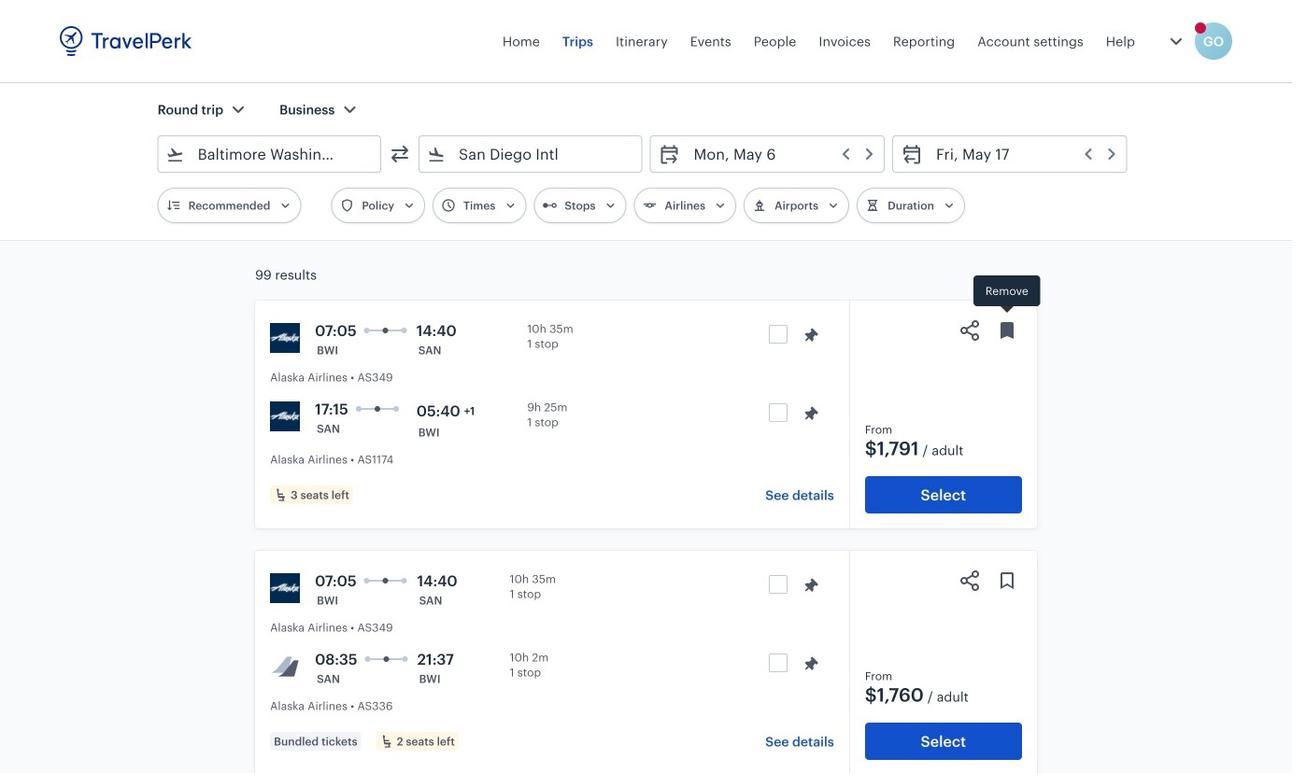Task type: locate. For each thing, give the bounding box(es) containing it.
tooltip
[[974, 276, 1041, 316]]

From search field
[[185, 139, 356, 169]]

2 vertical spatial alaska airlines image
[[270, 574, 300, 604]]

0 vertical spatial alaska airlines image
[[270, 323, 300, 353]]

1 alaska airlines image from the top
[[270, 323, 300, 353]]

3 alaska airlines image from the top
[[270, 574, 300, 604]]

alaska airlines image
[[270, 323, 300, 353], [270, 402, 300, 432], [270, 574, 300, 604]]

Return field
[[923, 139, 1119, 169]]

1 vertical spatial alaska airlines image
[[270, 402, 300, 432]]



Task type: describe. For each thing, give the bounding box(es) containing it.
Depart field
[[681, 139, 877, 169]]

2 alaska airlines image from the top
[[270, 402, 300, 432]]

alaska airlines image
[[270, 652, 300, 682]]

To search field
[[446, 139, 617, 169]]



Task type: vqa. For each thing, say whether or not it's contained in the screenshot.
the Return field
yes



